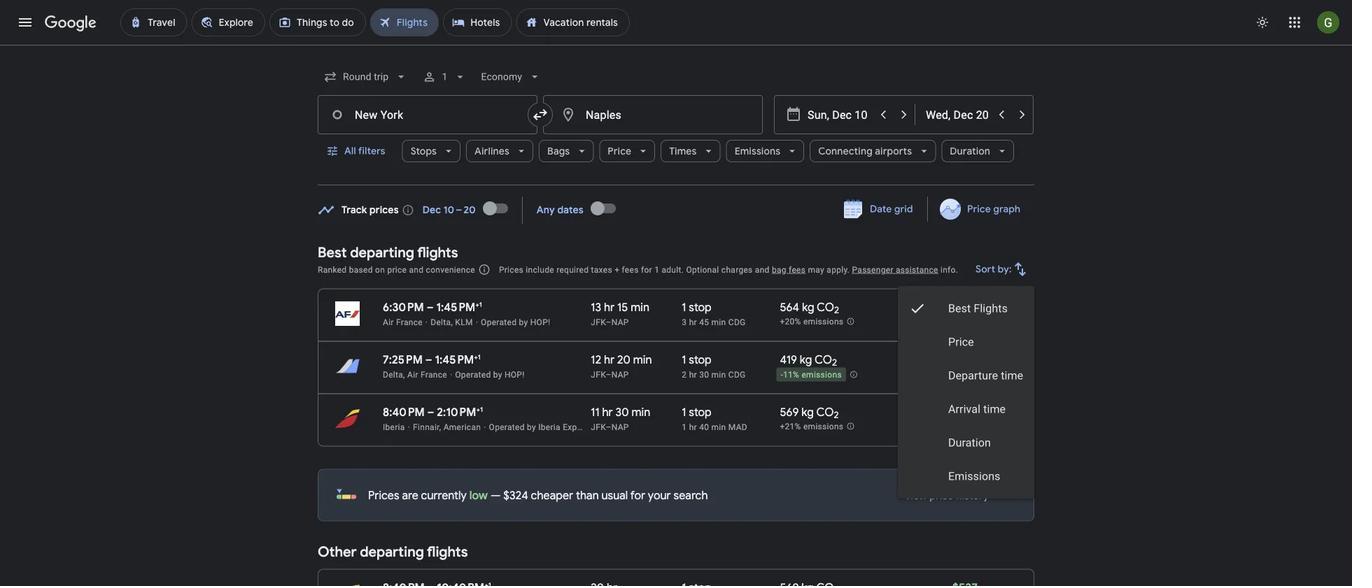 Task type: locate. For each thing, give the bounding box(es) containing it.
– down total duration 12 hr 20 min. 'element'
[[606, 370, 612, 380]]

nap for 15
[[612, 317, 629, 327]]

2 jfk from the top
[[591, 370, 606, 380]]

1 stop flight. element for 11 hr 30 min
[[682, 405, 712, 422]]

2:10 pm
[[437, 405, 476, 420]]

kg inside 569 kg co 2
[[802, 405, 814, 420]]

2 vertical spatial nap
[[612, 422, 629, 432]]

1 inside popup button
[[442, 71, 448, 83]]

0 vertical spatial co
[[817, 300, 834, 315]]

co inside 419 kg co 2
[[815, 353, 832, 367]]

hop!
[[530, 317, 550, 327], [505, 370, 525, 380]]

trip inside $599 round trip
[[965, 423, 978, 433]]

Return text field
[[926, 96, 990, 134]]

round down $599
[[940, 423, 962, 433]]

min right '15'
[[631, 300, 650, 315]]

dec
[[423, 204, 441, 217]]

co up +20% emissions
[[817, 300, 834, 315]]

+ for 13
[[475, 300, 479, 309]]

nap inside 13 hr 15 min jfk – nap
[[612, 317, 629, 327]]

flights
[[417, 244, 458, 261], [427, 544, 468, 561]]

stop up layover (1 of 1) is a 2 hr 30 min layover at paris charles de gaulle airport in paris. element
[[689, 353, 712, 367]]

$599
[[952, 405, 978, 420]]

+ up american
[[476, 405, 480, 414]]

0 horizontal spatial iberia
[[383, 422, 405, 432]]

1
[[442, 71, 448, 83], [655, 265, 659, 275], [479, 300, 482, 309], [682, 300, 686, 315], [478, 353, 481, 362], [682, 353, 686, 367], [480, 405, 483, 414], [682, 405, 686, 420], [682, 422, 687, 432]]

1 horizontal spatial  image
[[425, 317, 428, 327]]

2 for 419
[[832, 357, 837, 369]]

1 vertical spatial operated by hop!
[[455, 370, 525, 380]]

1 cdg from the top
[[728, 317, 746, 327]]

hr up 1 stop 1 hr 40 min mad
[[689, 370, 697, 380]]

1 $532 from the top
[[953, 300, 978, 315]]

2 vertical spatial kg
[[802, 405, 814, 420]]

by
[[519, 317, 528, 327], [493, 370, 502, 380], [527, 422, 536, 432]]

for left adult.
[[641, 265, 652, 275]]

0 vertical spatial jfk
[[591, 317, 606, 327]]

duration inside radio item
[[948, 436, 991, 450]]

0 vertical spatial round
[[940, 318, 962, 328]]

1 vertical spatial emissions
[[948, 470, 1000, 483]]

15
[[617, 300, 628, 315]]

1 vertical spatial  image
[[450, 370, 452, 380]]

jfk inside '12 hr 20 min jfk – nap'
[[591, 370, 606, 380]]

0 vertical spatial 30
[[699, 370, 709, 380]]

1 $532 round trip from the top
[[940, 300, 978, 328]]

2 horizontal spatial  image
[[450, 370, 452, 380]]

delta, down 7:25 pm
[[383, 370, 405, 380]]

532 US dollars text field
[[953, 300, 978, 315], [953, 353, 978, 367]]

2 vertical spatial emissions
[[803, 422, 844, 432]]

0 vertical spatial flights
[[417, 244, 458, 261]]

1 horizontal spatial prices
[[499, 265, 524, 275]]

$532 up price radio item
[[953, 300, 978, 315]]

 image
[[476, 317, 478, 327]]

trip down best flights
[[965, 318, 978, 328]]

kg up -11% emissions
[[800, 353, 812, 367]]

ranked based on price and convenience
[[318, 265, 475, 275]]

1 1 stop flight. element from the top
[[682, 300, 712, 317]]

0 horizontal spatial  image
[[408, 422, 410, 432]]

min right 20 at bottom left
[[633, 353, 652, 367]]

– inside '12 hr 20 min jfk – nap'
[[606, 370, 612, 380]]

flights for other departing flights
[[427, 544, 468, 561]]

532 us dollars text field up price radio item
[[953, 300, 978, 315]]

1 vertical spatial 532 us dollars text field
[[953, 353, 978, 367]]

time right 599 us dollars text box
[[983, 403, 1006, 416]]

0 vertical spatial arrival time: 1:45 pm on  monday, december 11. text field
[[436, 300, 482, 315]]

arrival time: 1:45 pm on  monday, december 11. text field down delta, klm
[[435, 353, 481, 367]]

co for 569
[[816, 405, 834, 420]]

8:40 pm – 2:10 pm + 1
[[383, 405, 483, 420]]

prices include required taxes + fees for 1 adult. optional charges and bag fees may apply. passenger assistance
[[499, 265, 938, 275]]

2 $532 round trip from the top
[[940, 353, 978, 380]]

Arrival time: 10:40 PM on  Monday, December 11. text field
[[437, 581, 491, 587]]

+ up arrival time: 2:10 pm on  monday, december 11. text field
[[474, 353, 478, 362]]

0 vertical spatial prices
[[499, 265, 524, 275]]

price graph
[[967, 203, 1021, 216]]

passenger assistance button
[[852, 265, 938, 275]]

main content containing best departing flights
[[318, 192, 1035, 587]]

france down 7:25 pm – 1:45 pm + 1
[[421, 370, 447, 380]]

1 stop from the top
[[689, 300, 712, 315]]

1 vertical spatial by
[[493, 370, 502, 380]]

price inside popup button
[[608, 145, 632, 157]]

– down total duration 13 hr 15 min. element
[[606, 317, 612, 327]]

round
[[940, 318, 962, 328], [940, 371, 962, 380], [940, 423, 962, 433]]

trip down price radio item
[[965, 371, 978, 380]]

dates
[[557, 204, 584, 217]]

cdg left -
[[728, 370, 746, 380]]

connecting airports button
[[810, 134, 936, 168]]

2 inside 419 kg co 2
[[832, 357, 837, 369]]

kg up +20% emissions
[[802, 300, 814, 315]]

iberia left express
[[538, 422, 561, 432]]

$532 round trip for 419
[[940, 353, 978, 380]]

0 horizontal spatial prices
[[368, 489, 399, 503]]

duration
[[950, 145, 990, 157], [948, 436, 991, 450]]

1 horizontal spatial best
[[948, 302, 971, 315]]

prices
[[499, 265, 524, 275], [368, 489, 399, 503]]

co
[[817, 300, 834, 315], [815, 353, 832, 367], [816, 405, 834, 420]]

0 vertical spatial $532
[[953, 300, 978, 315]]

1 vertical spatial prices
[[368, 489, 399, 503]]

price right on
[[387, 265, 407, 275]]

kg
[[802, 300, 814, 315], [800, 353, 812, 367], [802, 405, 814, 420]]

hr
[[604, 300, 615, 315], [689, 317, 697, 327], [604, 353, 615, 367], [689, 370, 697, 380], [602, 405, 613, 420], [689, 422, 697, 432]]

2 vertical spatial trip
[[965, 423, 978, 433]]

1 vertical spatial $532
[[953, 353, 978, 367]]

1 stop 2 hr 30 min cdg
[[682, 353, 746, 380]]

hr left 40
[[689, 422, 697, 432]]

cdg inside 1 stop 3 hr 45 min cdg
[[728, 317, 746, 327]]

0 vertical spatial nap
[[612, 317, 629, 327]]

and left bag
[[755, 265, 770, 275]]

stops
[[411, 145, 437, 157]]

emissions up the history
[[948, 470, 1000, 483]]

best up ranked on the top left
[[318, 244, 347, 261]]

1 horizontal spatial price
[[930, 490, 954, 503]]

price
[[387, 265, 407, 275], [930, 490, 954, 503]]

operated by hop!
[[481, 317, 550, 327], [455, 370, 525, 380]]

nap
[[612, 317, 629, 327], [612, 370, 629, 380], [612, 422, 629, 432]]

2 inside 564 kg co 2
[[834, 305, 839, 317]]

564 kg co 2
[[780, 300, 839, 317]]

nap down '15'
[[612, 317, 629, 327]]

1 trip from the top
[[965, 318, 978, 328]]

flights
[[974, 302, 1008, 315]]

price down best flights radio item
[[948, 336, 974, 349]]

hr right 11
[[602, 405, 613, 420]]

emissions for 564
[[803, 317, 844, 327]]

None text field
[[318, 95, 538, 134]]

air down 7:25 pm
[[407, 370, 418, 380]]

2 up +21% emissions
[[834, 410, 839, 422]]

0 vertical spatial duration
[[950, 145, 990, 157]]

price
[[608, 145, 632, 157], [967, 203, 991, 216], [948, 336, 974, 349]]

jfk down 13
[[591, 317, 606, 327]]

1 vertical spatial duration
[[948, 436, 991, 450]]

min right 11
[[632, 405, 650, 420]]

view price history
[[905, 490, 989, 503]]

hr inside '12 hr 20 min jfk – nap'
[[604, 353, 615, 367]]

1 vertical spatial jfk
[[591, 370, 606, 380]]

2 vertical spatial stop
[[689, 405, 712, 420]]

nap down total duration 11 hr 30 min. "element"
[[612, 422, 629, 432]]

1 button
[[417, 60, 473, 94]]

0 vertical spatial by
[[519, 317, 528, 327]]

find the best price region
[[318, 192, 1035, 233]]

1 vertical spatial round
[[940, 371, 962, 380]]

2 nap from the top
[[612, 370, 629, 380]]

stop for 12 hr 20 min
[[689, 353, 712, 367]]

min right 40
[[712, 422, 726, 432]]

france down 6:30 pm
[[396, 317, 423, 327]]

trip for 564
[[965, 318, 978, 328]]

prices left are
[[368, 489, 399, 503]]

main content
[[318, 192, 1035, 587]]

1 vertical spatial stop
[[689, 353, 712, 367]]

departing up on
[[350, 244, 414, 261]]

3 nap from the top
[[612, 422, 629, 432]]

emissions down 569 kg co 2 on the bottom right of the page
[[803, 422, 844, 432]]

1:45 pm for 7:25 pm
[[435, 353, 474, 367]]

1 horizontal spatial hop!
[[530, 317, 550, 327]]

2 inside 1 stop 2 hr 30 min cdg
[[682, 370, 687, 380]]

nap inside '12 hr 20 min jfk – nap'
[[612, 370, 629, 380]]

hop! down include
[[530, 317, 550, 327]]

1 horizontal spatial fees
[[789, 265, 806, 275]]

3 round from the top
[[940, 423, 962, 433]]

1 vertical spatial air
[[407, 370, 418, 380]]

45
[[699, 317, 709, 327]]

operated by hop! up arrival time: 2:10 pm on  monday, december 11. text field
[[455, 370, 525, 380]]

0 vertical spatial 1:45 pm
[[436, 300, 475, 315]]

co up +21% emissions
[[816, 405, 834, 420]]

and down best departing flights
[[409, 265, 424, 275]]

kg up +21% emissions
[[802, 405, 814, 420]]

0 vertical spatial emissions
[[735, 145, 781, 157]]

based
[[349, 265, 373, 275]]

main menu image
[[17, 14, 34, 31]]

stop inside 1 stop 1 hr 40 min mad
[[689, 405, 712, 420]]

leaves john f. kennedy international airport at 7:25 pm on sunday, december 10 and arrives at naples international airport at 1:45 pm on monday, december 11. element
[[383, 353, 481, 367]]

0 horizontal spatial 30
[[616, 405, 629, 420]]

jfk inside 11 hr 30 min jfk – nap
[[591, 422, 606, 432]]

– up delta, air france
[[425, 353, 432, 367]]

time for arrival time
[[983, 403, 1006, 416]]

round for 569
[[940, 423, 962, 433]]

2 vertical spatial price
[[948, 336, 974, 349]]

operated up arrival time: 2:10 pm on  monday, december 11. text field
[[455, 370, 491, 380]]

graph
[[993, 203, 1021, 216]]

0 horizontal spatial hop!
[[505, 370, 525, 380]]

1 inside 1 stop 3 hr 45 min cdg
[[682, 300, 686, 315]]

1 vertical spatial delta,
[[383, 370, 405, 380]]

emissions down 564 kg co 2
[[803, 317, 844, 327]]

departing
[[350, 244, 414, 261], [360, 544, 424, 561]]

None text field
[[543, 95, 763, 134]]

hr right 13
[[604, 300, 615, 315]]

2 cdg from the top
[[728, 370, 746, 380]]

required
[[557, 265, 589, 275]]

–
[[427, 300, 434, 315], [606, 317, 612, 327], [425, 353, 432, 367], [606, 370, 612, 380], [427, 405, 434, 420], [606, 422, 612, 432]]

1 jfk from the top
[[591, 317, 606, 327]]

532 us dollars text field up the departure at bottom right
[[953, 353, 978, 367]]

best left flights
[[948, 302, 971, 315]]

nap inside 11 hr 30 min jfk – nap
[[612, 422, 629, 432]]

price radio item
[[898, 325, 1035, 359]]

hop! up operated by iberia express
[[505, 370, 525, 380]]

+ right 'taxes'
[[615, 265, 620, 275]]

low
[[469, 489, 488, 503]]

best inside radio item
[[948, 302, 971, 315]]

arrival time: 1:45 pm on  monday, december 11. text field up klm
[[436, 300, 482, 315]]

2 up +20% emissions
[[834, 305, 839, 317]]

0 vertical spatial best
[[318, 244, 347, 261]]

round inside $599 round trip
[[940, 423, 962, 433]]

nap down 20 at bottom left
[[612, 370, 629, 380]]

stop up 45
[[689, 300, 712, 315]]

– inside 11 hr 30 min jfk – nap
[[606, 422, 612, 432]]

1 fees from the left
[[622, 265, 639, 275]]

for left your at the left bottom
[[630, 489, 645, 503]]

flights up leaves john f. kennedy international airport at 8:40 pm on sunday, december 10 and arrives at naples international airport at 10:40 pm on monday, december 11. element
[[427, 544, 468, 561]]

cdg for 564
[[728, 317, 746, 327]]

price right bags popup button
[[608, 145, 632, 157]]

2 vertical spatial jfk
[[591, 422, 606, 432]]

any dates
[[537, 204, 584, 217]]

departure
[[948, 369, 998, 383]]

layover (1 of 1) is a 2 hr 30 min layover at paris charles de gaulle airport in paris. element
[[682, 369, 773, 380]]

emissions right times popup button at the top
[[735, 145, 781, 157]]

emissions
[[735, 145, 781, 157], [948, 470, 1000, 483]]

$532 round trip for 564
[[940, 300, 978, 328]]

0 vertical spatial 532 us dollars text field
[[953, 300, 978, 315]]

30 inside 11 hr 30 min jfk – nap
[[616, 405, 629, 420]]

trip down $599
[[965, 423, 978, 433]]

jfk for 11
[[591, 422, 606, 432]]

0 horizontal spatial emissions
[[735, 145, 781, 157]]

1 vertical spatial cdg
[[728, 370, 746, 380]]

Arrival time: 1:45 PM on  Monday, December 11. text field
[[436, 300, 482, 315], [435, 353, 481, 367]]

1 vertical spatial 1:45 pm
[[435, 353, 474, 367]]

2 1 stop flight. element from the top
[[682, 353, 712, 369]]

1 vertical spatial nap
[[612, 370, 629, 380]]

2 inside 569 kg co 2
[[834, 410, 839, 422]]

1 horizontal spatial 30
[[699, 370, 709, 380]]

learn more about ranking image
[[478, 264, 491, 276]]

assistance
[[896, 265, 938, 275]]

+ down 'learn more about ranking' image
[[475, 300, 479, 309]]

0 vertical spatial departing
[[350, 244, 414, 261]]

0 vertical spatial emissions
[[803, 317, 844, 327]]

price inside button
[[967, 203, 991, 216]]

1 nap from the top
[[612, 317, 629, 327]]

1 inside 6:30 pm – 1:45 pm + 1
[[479, 300, 482, 309]]

0 horizontal spatial fees
[[622, 265, 639, 275]]

fees right 'taxes'
[[622, 265, 639, 275]]

kg inside 564 kg co 2
[[802, 300, 814, 315]]

include
[[526, 265, 554, 275]]

all filters button
[[318, 134, 397, 168]]

min inside '12 hr 20 min jfk – nap'
[[633, 353, 652, 367]]

 image down 6:30 pm – 1:45 pm + 1
[[425, 317, 428, 327]]

stop inside 1 stop 3 hr 45 min cdg
[[689, 300, 712, 315]]

time right the departure at bottom right
[[1001, 369, 1023, 383]]

2 532 us dollars text field from the top
[[953, 353, 978, 367]]

+ inside 6:30 pm – 1:45 pm + 1
[[475, 300, 479, 309]]

1:45 pm down delta, klm
[[435, 353, 474, 367]]

+ inside 7:25 pm – 1:45 pm + 1
[[474, 353, 478, 362]]

0 vertical spatial air
[[383, 317, 394, 327]]

min inside 1 stop 1 hr 40 min mad
[[712, 422, 726, 432]]

co inside 569 kg co 2
[[816, 405, 834, 420]]

2 down total duration 12 hr 20 min. 'element'
[[682, 370, 687, 380]]

1 vertical spatial emissions
[[802, 370, 842, 380]]

1 vertical spatial price
[[930, 490, 954, 503]]

1:45 pm for 6:30 pm
[[436, 300, 475, 315]]

bags button
[[539, 134, 594, 168]]

 image down 8:40 pm
[[408, 422, 410, 432]]

hr inside 1 stop 1 hr 40 min mad
[[689, 422, 697, 432]]

2 vertical spatial co
[[816, 405, 834, 420]]

arrival
[[948, 403, 981, 416]]

leaves john f. kennedy international airport at 8:40 pm on sunday, december 10 and arrives at naples international airport at 10:40 pm on monday, december 11. element
[[383, 581, 491, 587]]

nap for 20
[[612, 370, 629, 380]]

+ inside 8:40 pm – 2:10 pm + 1
[[476, 405, 480, 414]]

1 vertical spatial kg
[[800, 353, 812, 367]]

duration down return text field
[[950, 145, 990, 157]]

0 vertical spatial operated by hop!
[[481, 317, 550, 327]]

round up arrival
[[940, 371, 962, 380]]

kg for 569
[[802, 405, 814, 420]]

Departure time: 6:30 PM. text field
[[383, 300, 424, 315]]

532 us dollars text field for 419
[[953, 353, 978, 367]]

2 vertical spatial  image
[[408, 422, 410, 432]]

6:30 pm – 1:45 pm + 1
[[383, 300, 482, 315]]

0 horizontal spatial delta,
[[383, 370, 405, 380]]

0 vertical spatial delta,
[[431, 317, 453, 327]]

operated right klm
[[481, 317, 517, 327]]

1 vertical spatial best
[[948, 302, 971, 315]]

1 horizontal spatial emissions
[[948, 470, 1000, 483]]

layover (1 of 1) is a 3 hr 45 min layover at paris charles de gaulle airport in paris. element
[[682, 317, 773, 328]]

flights for best departing flights
[[417, 244, 458, 261]]

1 vertical spatial $532 round trip
[[940, 353, 978, 380]]

air
[[383, 317, 394, 327], [407, 370, 418, 380]]

round down best flights
[[940, 318, 962, 328]]

None search field
[[318, 60, 1035, 185]]

2 vertical spatial round
[[940, 423, 962, 433]]

date grid
[[870, 203, 913, 216]]

3 stop from the top
[[689, 405, 712, 420]]

2 trip from the top
[[965, 371, 978, 380]]

1 iberia from the left
[[383, 422, 405, 432]]

1 inside 1 stop 2 hr 30 min cdg
[[682, 353, 686, 367]]

round for 419
[[940, 371, 962, 380]]

1 horizontal spatial and
[[755, 265, 770, 275]]

0 vertical spatial  image
[[425, 317, 428, 327]]

1 532 us dollars text field from the top
[[953, 300, 978, 315]]

3 1 stop flight. element from the top
[[682, 405, 712, 422]]

2 vertical spatial by
[[527, 422, 536, 432]]

cdg
[[728, 317, 746, 327], [728, 370, 746, 380]]

0 vertical spatial trip
[[965, 318, 978, 328]]

hr right 12
[[604, 353, 615, 367]]

$532 up the departure at bottom right
[[953, 353, 978, 367]]

duration inside popup button
[[950, 145, 990, 157]]

1 vertical spatial arrival time: 1:45 pm on  monday, december 11. text field
[[435, 353, 481, 367]]

cdg inside 1 stop 2 hr 30 min cdg
[[728, 370, 746, 380]]

trip
[[965, 318, 978, 328], [965, 371, 978, 380], [965, 423, 978, 433]]

kg inside 419 kg co 2
[[800, 353, 812, 367]]

1 vertical spatial 30
[[616, 405, 629, 420]]

hr right the 3
[[689, 317, 697, 327]]

bags
[[547, 145, 570, 157]]

operated by hop! right klm
[[481, 317, 550, 327]]

cheaper
[[531, 489, 573, 503]]

arrival time: 1:45 pm on  monday, december 11. text field for 6:30 pm
[[436, 300, 482, 315]]

0 vertical spatial time
[[1001, 369, 1023, 383]]

departure time
[[948, 369, 1023, 383]]

date grid button
[[834, 197, 924, 222]]

stop inside 1 stop 2 hr 30 min cdg
[[689, 353, 712, 367]]

0 vertical spatial $532 round trip
[[940, 300, 978, 328]]

cdg right 45
[[728, 317, 746, 327]]

min right 45
[[712, 317, 726, 327]]

0 vertical spatial hop!
[[530, 317, 550, 327]]

price left the graph at the right
[[967, 203, 991, 216]]

3 jfk from the top
[[591, 422, 606, 432]]

0 vertical spatial price
[[608, 145, 632, 157]]

4 1 stop flight. element from the top
[[682, 581, 712, 587]]

co for 419
[[815, 353, 832, 367]]

air down 6:30 pm
[[383, 317, 394, 327]]

co up -11% emissions
[[815, 353, 832, 367]]

stop up 40
[[689, 405, 712, 420]]

Departure time: 8:40 PM. text field
[[383, 581, 425, 587]]

jfk down 12
[[591, 370, 606, 380]]

layover (1 of 1) is a 1 hr 40 min layover at adolfo suárez madrid–barajas airport in madrid. element
[[682, 422, 773, 433]]

jfk down 11
[[591, 422, 606, 432]]

view price history image
[[990, 479, 1024, 513]]

delta, down leaves john f. kennedy international airport at 6:30 pm on sunday, december 10 and arrives at naples international airport at 1:45 pm on monday, december 11. element
[[431, 317, 453, 327]]

1 horizontal spatial air
[[407, 370, 418, 380]]

1 horizontal spatial iberia
[[538, 422, 561, 432]]

3 trip from the top
[[965, 423, 978, 433]]

0 vertical spatial cdg
[[728, 317, 746, 327]]

13
[[591, 300, 601, 315]]

2 $532 from the top
[[953, 353, 978, 367]]

30 right 11
[[616, 405, 629, 420]]

duration down $599 round trip
[[948, 436, 991, 450]]

2 round from the top
[[940, 371, 962, 380]]

delta, air france
[[383, 370, 447, 380]]

1:45 pm
[[436, 300, 475, 315], [435, 353, 474, 367]]

2 and from the left
[[755, 265, 770, 275]]

0 horizontal spatial and
[[409, 265, 424, 275]]

min up 1 stop 1 hr 40 min mad
[[712, 370, 726, 380]]

emissions down 419 kg co 2
[[802, 370, 842, 380]]

1 vertical spatial trip
[[965, 371, 978, 380]]

jfk inside 13 hr 15 min jfk – nap
[[591, 317, 606, 327]]

1 stop flight. element
[[682, 300, 712, 317], [682, 353, 712, 369], [682, 405, 712, 422], [682, 581, 712, 587]]

3
[[682, 317, 687, 327]]

40
[[699, 422, 709, 432]]

Arrival time: 2:10 PM on  Monday, December 11. text field
[[437, 405, 483, 420]]

0 horizontal spatial best
[[318, 244, 347, 261]]

trip for 569
[[965, 423, 978, 433]]

None field
[[318, 64, 414, 90], [476, 64, 547, 90], [318, 64, 414, 90], [476, 64, 547, 90]]

1 vertical spatial co
[[815, 353, 832, 367]]

 image down 7:25 pm – 1:45 pm + 1
[[450, 370, 452, 380]]

best flights radio item
[[898, 292, 1035, 325]]

fees right bag
[[789, 265, 806, 275]]

1 vertical spatial france
[[421, 370, 447, 380]]

7:25 pm
[[383, 353, 423, 367]]

mad
[[728, 422, 747, 432]]

0 horizontal spatial air
[[383, 317, 394, 327]]

30 up 1 stop 1 hr 40 min mad
[[699, 370, 709, 380]]

operated
[[481, 317, 517, 327], [455, 370, 491, 380], [489, 422, 525, 432]]

Departure time: 7:25 PM. text field
[[383, 353, 423, 367]]

apply.
[[827, 265, 850, 275]]

 image
[[425, 317, 428, 327], [450, 370, 452, 380], [408, 422, 410, 432]]

all
[[344, 145, 356, 157]]

best for best flights
[[948, 302, 971, 315]]

2 stop from the top
[[689, 353, 712, 367]]

iberia
[[383, 422, 405, 432], [538, 422, 561, 432]]

hr inside 1 stop 3 hr 45 min cdg
[[689, 317, 697, 327]]

1:45 pm up delta, klm
[[436, 300, 475, 315]]

finnair, american
[[413, 422, 481, 432]]

emissions for 569
[[803, 422, 844, 432]]

1 vertical spatial departing
[[360, 544, 424, 561]]

1 vertical spatial time
[[983, 403, 1006, 416]]

price right view
[[930, 490, 954, 503]]

iberia down 8:40 pm
[[383, 422, 405, 432]]

0 vertical spatial kg
[[802, 300, 814, 315]]

1 round from the top
[[940, 318, 962, 328]]

co inside 564 kg co 2
[[817, 300, 834, 315]]

optional
[[686, 265, 719, 275]]

1 horizontal spatial delta,
[[431, 317, 453, 327]]

0 vertical spatial for
[[641, 265, 652, 275]]

2 up -11% emissions
[[832, 357, 837, 369]]

bag
[[772, 265, 787, 275]]

599 US dollars text field
[[952, 405, 978, 420]]

0 vertical spatial stop
[[689, 300, 712, 315]]

+21%
[[780, 422, 801, 432]]

flights up convenience
[[417, 244, 458, 261]]

2 vertical spatial operated
[[489, 422, 525, 432]]

0 vertical spatial price
[[387, 265, 407, 275]]



Task type: vqa. For each thing, say whether or not it's contained in the screenshot.
CO inside the the 564 kg CO 2
yes



Task type: describe. For each thing, give the bounding box(es) containing it.
round for 564
[[940, 318, 962, 328]]

history
[[956, 490, 989, 503]]

cdg for 419
[[728, 370, 746, 380]]

other departing flights
[[318, 544, 468, 561]]

change appearance image
[[1246, 6, 1279, 39]]

search
[[674, 489, 708, 503]]

1 stop flight. element for 13 hr 15 min
[[682, 300, 712, 317]]

convenience
[[426, 265, 475, 275]]

arrival time: 1:45 pm on  monday, december 11. text field for 7:25 pm
[[435, 353, 481, 367]]

bag fees button
[[772, 265, 806, 275]]

1 vertical spatial for
[[630, 489, 645, 503]]

total duration 20 hr. element
[[591, 581, 682, 587]]

20
[[617, 353, 631, 367]]

jfk for 13
[[591, 317, 606, 327]]

1 inside 8:40 pm – 2:10 pm + 1
[[480, 405, 483, 414]]

adult.
[[662, 265, 684, 275]]

2 for 569
[[834, 410, 839, 422]]

min inside 11 hr 30 min jfk – nap
[[632, 405, 650, 420]]

1 inside 7:25 pm – 1:45 pm + 1
[[478, 353, 481, 362]]

duration button
[[942, 134, 1014, 168]]

total duration 11 hr 30 min. element
[[591, 405, 682, 422]]

532 us dollars text field for 564
[[953, 300, 978, 315]]

price graph button
[[931, 197, 1032, 222]]

hr inside 1 stop 2 hr 30 min cdg
[[689, 370, 697, 380]]

grid
[[895, 203, 913, 216]]

1 and from the left
[[409, 265, 424, 275]]

 image for 7:25 pm
[[450, 370, 452, 380]]

419 kg co 2
[[780, 353, 837, 369]]

11
[[591, 405, 600, 420]]

sort by: button
[[970, 253, 1035, 286]]

track prices
[[342, 204, 399, 217]]

delta, for delta, air france
[[383, 370, 405, 380]]

are
[[402, 489, 418, 503]]

1 stop 3 hr 45 min cdg
[[682, 300, 746, 327]]

emissions inside popup button
[[735, 145, 781, 157]]

12
[[591, 353, 601, 367]]

569 kg co 2
[[780, 405, 839, 422]]

2 fees from the left
[[789, 265, 806, 275]]

– up 'finnair,'
[[427, 405, 434, 420]]

usual
[[602, 489, 628, 503]]

arrival time radio item
[[898, 393, 1035, 426]]

best for best departing flights
[[318, 244, 347, 261]]

total duration 12 hr 20 min. element
[[591, 353, 682, 369]]

duration radio item
[[898, 426, 1035, 460]]

kg for 419
[[800, 353, 812, 367]]

passenger
[[852, 265, 894, 275]]

stops button
[[402, 134, 461, 168]]

prices
[[370, 204, 399, 217]]

co for 564
[[817, 300, 834, 315]]

select your sort order. menu
[[898, 286, 1035, 499]]

 image for 6:30 pm
[[425, 317, 428, 327]]

prices are currently low — $324 cheaper than usual for your search
[[368, 489, 708, 503]]

connecting airports
[[818, 145, 912, 157]]

0 vertical spatial operated
[[481, 317, 517, 327]]

date
[[870, 203, 892, 216]]

air france
[[383, 317, 423, 327]]

 image inside main content
[[476, 317, 478, 327]]

$324
[[503, 489, 528, 503]]

track
[[342, 204, 367, 217]]

564
[[780, 300, 799, 315]]

delta, klm
[[431, 317, 473, 327]]

other
[[318, 544, 357, 561]]

—
[[491, 489, 501, 503]]

11 hr 30 min jfk – nap
[[591, 405, 650, 432]]

nap for 30
[[612, 422, 629, 432]]

+20% emissions
[[780, 317, 844, 327]]

6:30 pm
[[383, 300, 424, 315]]

Departure time: 8:40 PM. text field
[[383, 405, 425, 420]]

– inside 13 hr 15 min jfk – nap
[[606, 317, 612, 327]]

leaves john f. kennedy international airport at 6:30 pm on sunday, december 10 and arrives at naples international airport at 1:45 pm on monday, december 11. element
[[383, 300, 482, 315]]

currently
[[421, 489, 467, 503]]

8:40 pm
[[383, 405, 425, 420]]

1 stop 1 hr 40 min mad
[[682, 405, 747, 432]]

stop for 11 hr 30 min
[[689, 405, 712, 420]]

emissions radio item
[[898, 460, 1035, 493]]

12 hr 20 min jfk – nap
[[591, 353, 652, 380]]

airports
[[875, 145, 912, 157]]

stop for 13 hr 15 min
[[689, 300, 712, 315]]

min inside 1 stop 3 hr 45 min cdg
[[712, 317, 726, 327]]

11%
[[783, 370, 799, 380]]

connecting
[[818, 145, 873, 157]]

min inside 13 hr 15 min jfk – nap
[[631, 300, 650, 315]]

10 – 20
[[444, 204, 476, 217]]

charges
[[722, 265, 753, 275]]

prices for prices include required taxes + fees for 1 adult. optional charges and bag fees may apply. passenger assistance
[[499, 265, 524, 275]]

departing for best
[[350, 244, 414, 261]]

airlines
[[475, 145, 510, 157]]

taxes
[[591, 265, 612, 275]]

departing for other
[[360, 544, 424, 561]]

trip for 419
[[965, 371, 978, 380]]

delta, for delta, klm
[[431, 317, 453, 327]]

-
[[781, 370, 783, 380]]

prices for prices are currently low — $324 cheaper than usual for your search
[[368, 489, 399, 503]]

finnair,
[[413, 422, 441, 432]]

569
[[780, 405, 799, 420]]

hr inside 13 hr 15 min jfk – nap
[[604, 300, 615, 315]]

jfk for 12
[[591, 370, 606, 380]]

-11% emissions
[[781, 370, 842, 380]]

none search field containing all filters
[[318, 60, 1035, 185]]

american
[[444, 422, 481, 432]]

7:25 pm – 1:45 pm + 1
[[383, 353, 481, 367]]

537 US dollars text field
[[953, 581, 978, 587]]

total duration 13 hr 15 min. element
[[591, 300, 682, 317]]

departure time radio item
[[898, 359, 1035, 393]]

0 vertical spatial france
[[396, 317, 423, 327]]

leaves john f. kennedy international airport at 8:40 pm on sunday, december 10 and arrives at naples international airport at 2:10 pm on monday, december 11. element
[[383, 405, 483, 420]]

419
[[780, 353, 797, 367]]

1 stop flight. element for 12 hr 20 min
[[682, 353, 712, 369]]

$532 for 419
[[953, 353, 978, 367]]

min inside 1 stop 2 hr 30 min cdg
[[712, 370, 726, 380]]

ranked
[[318, 265, 347, 275]]

best departing flights
[[318, 244, 458, 261]]

13 hr 15 min jfk – nap
[[591, 300, 650, 327]]

arrival time
[[948, 403, 1006, 416]]

0 horizontal spatial price
[[387, 265, 407, 275]]

klm
[[455, 317, 473, 327]]

price inside radio item
[[948, 336, 974, 349]]

+21% emissions
[[780, 422, 844, 432]]

best flights
[[948, 302, 1008, 315]]

may
[[808, 265, 825, 275]]

+ for 12
[[474, 353, 478, 362]]

your
[[648, 489, 671, 503]]

hr inside 11 hr 30 min jfk – nap
[[602, 405, 613, 420]]

$599 round trip
[[940, 405, 978, 433]]

kg for 564
[[802, 300, 814, 315]]

$532 for 564
[[953, 300, 978, 315]]

by:
[[998, 263, 1012, 276]]

any
[[537, 204, 555, 217]]

filters
[[358, 145, 385, 157]]

express
[[563, 422, 594, 432]]

view
[[905, 490, 927, 503]]

loading results progress bar
[[0, 45, 1352, 48]]

+ for 11
[[476, 405, 480, 414]]

airlines button
[[466, 134, 533, 168]]

price button
[[599, 134, 655, 168]]

emissions inside radio item
[[948, 470, 1000, 483]]

learn more about tracked prices image
[[402, 204, 414, 217]]

emissions button
[[726, 134, 804, 168]]

Departure text field
[[808, 96, 872, 134]]

– up delta, klm
[[427, 300, 434, 315]]

1 vertical spatial hop!
[[505, 370, 525, 380]]

time for departure time
[[1001, 369, 1023, 383]]

times
[[669, 145, 697, 157]]

all filters
[[344, 145, 385, 157]]

times button
[[661, 134, 721, 168]]

sort
[[976, 263, 996, 276]]

 image for 8:40 pm
[[408, 422, 410, 432]]

2 for 564
[[834, 305, 839, 317]]

1 vertical spatial operated
[[455, 370, 491, 380]]

30 inside 1 stop 2 hr 30 min cdg
[[699, 370, 709, 380]]

swap origin and destination. image
[[532, 106, 549, 123]]

+20%
[[780, 317, 801, 327]]

2 iberia from the left
[[538, 422, 561, 432]]



